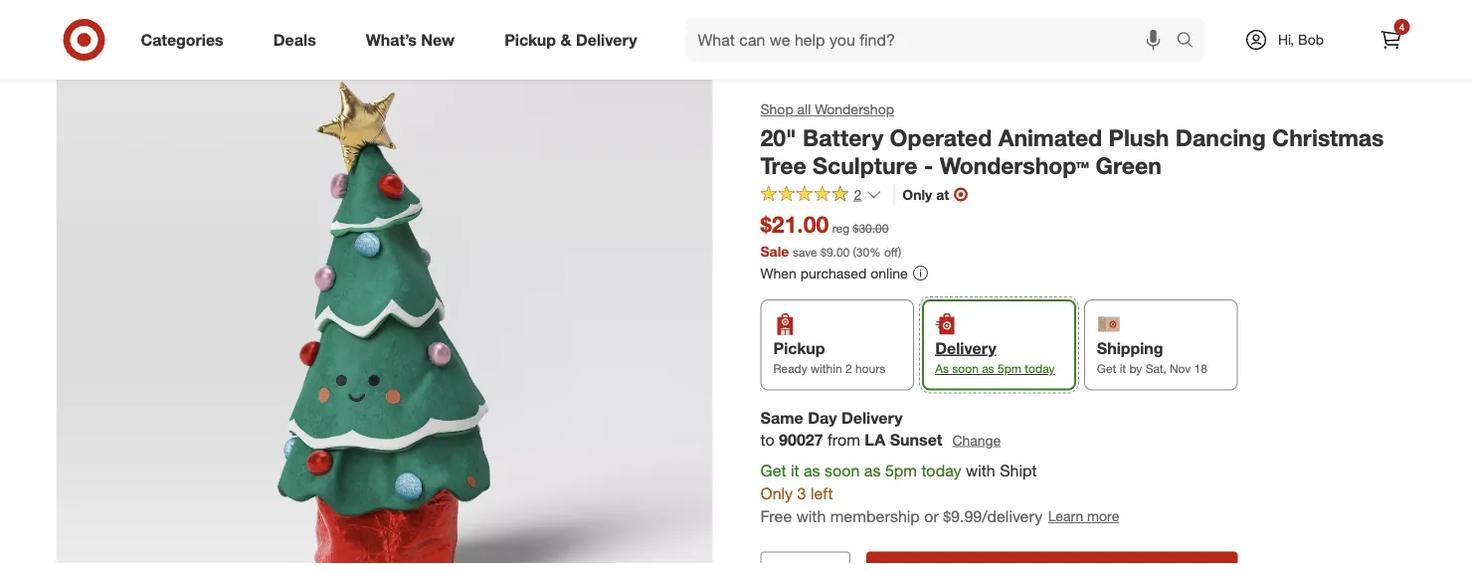 Task type: locate. For each thing, give the bounding box(es) containing it.
1 vertical spatial soon
[[825, 461, 860, 481]]

sale
[[761, 242, 789, 260]]

1 vertical spatial with
[[797, 507, 826, 526]]

1 horizontal spatial only
[[903, 186, 933, 203]]

when purchased online
[[761, 264, 908, 281]]

shop
[[761, 101, 794, 118]]

0 horizontal spatial it
[[791, 461, 800, 481]]

it left by
[[1120, 361, 1127, 376]]

pickup ready within 2 hours
[[774, 339, 886, 376]]

it up 3 on the right
[[791, 461, 800, 481]]

membership
[[831, 507, 920, 526]]

2 horizontal spatial delivery
[[936, 339, 997, 358]]

la
[[865, 431, 886, 450]]

$21.00
[[761, 210, 829, 238]]

today down sunset
[[922, 461, 962, 481]]

pickup left &
[[505, 30, 556, 49]]

5pm inside the get it as soon as 5pm today with shipt only 3 left free with membership or $9.99/delivery learn more
[[886, 461, 917, 481]]

off
[[885, 244, 899, 259]]

1 horizontal spatial soon
[[953, 361, 979, 376]]

0 vertical spatial pickup
[[505, 30, 556, 49]]

$30.00
[[853, 221, 889, 236]]

with down 3 on the right
[[797, 507, 826, 526]]

pickup inside pickup ready within 2 hours
[[774, 339, 825, 358]]

animated
[[999, 123, 1103, 151]]

5pm right as on the bottom of page
[[998, 361, 1022, 376]]

shop all wondershop 20" battery operated animated plush dancing christmas tree sculpture - wondershop™ green
[[761, 101, 1385, 180]]

only left at
[[903, 186, 933, 203]]

1 horizontal spatial pickup
[[774, 339, 825, 358]]

christmas
[[1273, 123, 1385, 151]]

0 horizontal spatial delivery
[[576, 30, 637, 49]]

(
[[853, 244, 857, 259]]

1 vertical spatial get
[[761, 461, 787, 481]]

0 vertical spatial get
[[1097, 361, 1117, 376]]

get down to
[[761, 461, 787, 481]]

1 vertical spatial delivery
[[936, 339, 997, 358]]

0 horizontal spatial only
[[761, 484, 793, 503]]

wondershop™
[[940, 152, 1090, 180]]

delivery up as on the bottom of page
[[936, 339, 997, 358]]

1 vertical spatial 5pm
[[886, 461, 917, 481]]

2 down sculpture
[[854, 186, 862, 203]]

4
[[1400, 20, 1405, 33]]

delivery right &
[[576, 30, 637, 49]]

1 horizontal spatial today
[[1025, 361, 1055, 376]]

1 vertical spatial 2
[[846, 361, 852, 376]]

-
[[924, 152, 934, 180]]

pickup & delivery link
[[488, 18, 662, 62]]

9.00
[[827, 244, 850, 259]]

to 90027
[[761, 431, 824, 450]]

1 horizontal spatial it
[[1120, 361, 1127, 376]]

%
[[870, 244, 881, 259]]

delivery for pickup & delivery
[[576, 30, 637, 49]]

only up free
[[761, 484, 793, 503]]

0 vertical spatial with
[[966, 461, 996, 481]]

with down change button
[[966, 461, 996, 481]]

when
[[761, 264, 797, 281]]

purchased
[[801, 264, 867, 281]]

all
[[798, 101, 811, 118]]

5pm
[[998, 361, 1022, 376], [886, 461, 917, 481]]

change button
[[952, 429, 1002, 452]]

1 horizontal spatial delivery
[[842, 408, 903, 427]]

save
[[793, 244, 818, 259]]

from la sunset
[[828, 431, 943, 450]]

0 horizontal spatial pickup
[[505, 30, 556, 49]]

or
[[925, 507, 939, 526]]

1 vertical spatial it
[[791, 461, 800, 481]]

with
[[966, 461, 996, 481], [797, 507, 826, 526]]

left
[[811, 484, 833, 503]]

2
[[854, 186, 862, 203], [846, 361, 852, 376]]

by
[[1130, 361, 1143, 376]]

as inside delivery as soon as 5pm today
[[982, 361, 995, 376]]

1 vertical spatial pickup
[[774, 339, 825, 358]]

learn
[[1049, 508, 1084, 525]]

soon inside the get it as soon as 5pm today with shipt only 3 left free with membership or $9.99/delivery learn more
[[825, 461, 860, 481]]

1 vertical spatial only
[[761, 484, 793, 503]]

day
[[808, 408, 837, 427]]

it
[[1120, 361, 1127, 376], [791, 461, 800, 481]]

0 vertical spatial it
[[1120, 361, 1127, 376]]

0 horizontal spatial today
[[922, 461, 962, 481]]

get inside shipping get it by sat, nov 18
[[1097, 361, 1117, 376]]

categories link
[[124, 18, 248, 62]]

deals link
[[256, 18, 341, 62]]

pickup & delivery
[[505, 30, 637, 49]]

pickup up the "ready"
[[774, 339, 825, 358]]

0 vertical spatial 2
[[854, 186, 862, 203]]

hours
[[856, 361, 886, 376]]

get
[[1097, 361, 1117, 376], [761, 461, 787, 481]]

pickup
[[505, 30, 556, 49], [774, 339, 825, 358]]

1 horizontal spatial get
[[1097, 361, 1117, 376]]

0 horizontal spatial 2
[[846, 361, 852, 376]]

today left by
[[1025, 361, 1055, 376]]

2 vertical spatial delivery
[[842, 408, 903, 427]]

soon
[[953, 361, 979, 376], [825, 461, 860, 481]]

within
[[811, 361, 842, 376]]

1 horizontal spatial 5pm
[[998, 361, 1022, 376]]

soon right as on the bottom of page
[[953, 361, 979, 376]]

delivery
[[576, 30, 637, 49], [936, 339, 997, 358], [842, 408, 903, 427]]

0 horizontal spatial soon
[[825, 461, 860, 481]]

2 horizontal spatial as
[[982, 361, 995, 376]]

as right as on the bottom of page
[[982, 361, 995, 376]]

change
[[953, 431, 1001, 449]]

same day delivery
[[761, 408, 903, 427]]

free
[[761, 507, 792, 526]]

it inside shipping get it by sat, nov 18
[[1120, 361, 1127, 376]]

delivery up la
[[842, 408, 903, 427]]

what's
[[366, 30, 417, 49]]

get left by
[[1097, 361, 1117, 376]]

soon up the left
[[825, 461, 860, 481]]

0 vertical spatial delivery
[[576, 30, 637, 49]]

only
[[903, 186, 933, 203], [761, 484, 793, 503]]

1 vertical spatial today
[[922, 461, 962, 481]]

0 vertical spatial soon
[[953, 361, 979, 376]]

as up the left
[[804, 461, 821, 481]]

0 horizontal spatial 5pm
[[886, 461, 917, 481]]

5pm down sunset
[[886, 461, 917, 481]]

0 vertical spatial today
[[1025, 361, 1055, 376]]

as down la
[[865, 461, 881, 481]]

only inside the get it as soon as 5pm today with shipt only 3 left free with membership or $9.99/delivery learn more
[[761, 484, 793, 503]]

0 horizontal spatial get
[[761, 461, 787, 481]]

as
[[982, 361, 995, 376], [804, 461, 821, 481], [865, 461, 881, 481]]

today
[[1025, 361, 1055, 376], [922, 461, 962, 481]]

0 vertical spatial 5pm
[[998, 361, 1022, 376]]

2 left hours
[[846, 361, 852, 376]]

90027
[[779, 431, 824, 450]]

What can we help you find? suggestions appear below search field
[[686, 18, 1182, 62]]

$9.99/delivery
[[944, 507, 1043, 526]]



Task type: vqa. For each thing, say whether or not it's contained in the screenshot.


Task type: describe. For each thing, give the bounding box(es) containing it.
nov
[[1170, 361, 1191, 376]]

hi, bob
[[1279, 31, 1325, 48]]

$
[[821, 244, 827, 259]]

pickup for ready
[[774, 339, 825, 358]]

18
[[1195, 361, 1208, 376]]

1 horizontal spatial as
[[865, 461, 881, 481]]

3
[[798, 484, 806, 503]]

get it as soon as 5pm today with shipt only 3 left free with membership or $9.99/delivery learn more
[[761, 461, 1120, 526]]

shipping get it by sat, nov 18
[[1097, 339, 1208, 376]]

0 horizontal spatial with
[[797, 507, 826, 526]]

more
[[1088, 508, 1120, 525]]

1 horizontal spatial 2
[[854, 186, 862, 203]]

shipping
[[1097, 339, 1164, 358]]

same
[[761, 408, 804, 427]]

&
[[561, 30, 572, 49]]

soon inside delivery as soon as 5pm today
[[953, 361, 979, 376]]

sculpture
[[813, 152, 918, 180]]

2 inside pickup ready within 2 hours
[[846, 361, 852, 376]]

as
[[936, 361, 949, 376]]

new
[[421, 30, 455, 49]]

hi,
[[1279, 31, 1295, 48]]

plush
[[1109, 123, 1170, 151]]

pickup for &
[[505, 30, 556, 49]]

2 link
[[761, 185, 882, 207]]

wondershop
[[815, 101, 895, 118]]

delivery inside delivery as soon as 5pm today
[[936, 339, 997, 358]]

online
[[871, 264, 908, 281]]

1 horizontal spatial with
[[966, 461, 996, 481]]

dancing
[[1176, 123, 1266, 151]]

at
[[937, 186, 950, 203]]

learn more button
[[1048, 505, 1121, 528]]

what's new
[[366, 30, 455, 49]]

$21.00 reg $30.00 sale save $ 9.00 ( 30 % off )
[[761, 210, 902, 260]]

deals
[[273, 30, 316, 49]]

search
[[1168, 32, 1216, 51]]

ready
[[774, 361, 808, 376]]

0 horizontal spatial as
[[804, 461, 821, 481]]

battery
[[803, 123, 884, 151]]

search button
[[1168, 18, 1216, 66]]

sat,
[[1146, 361, 1167, 376]]

green
[[1096, 152, 1162, 180]]

4 link
[[1370, 18, 1414, 62]]

from
[[828, 431, 861, 450]]

it inside the get it as soon as 5pm today with shipt only 3 left free with membership or $9.99/delivery learn more
[[791, 461, 800, 481]]

what's new link
[[349, 18, 480, 62]]

today inside delivery as soon as 5pm today
[[1025, 361, 1055, 376]]

categories
[[141, 30, 224, 49]]

reg
[[833, 221, 850, 236]]

20&#34; battery operated animated plush dancing christmas tree sculpture - wondershop&#8482; green, 1 of 5 image
[[56, 13, 713, 564]]

30
[[857, 244, 870, 259]]

to
[[761, 431, 775, 450]]

0 vertical spatial only
[[903, 186, 933, 203]]

operated
[[890, 123, 992, 151]]

only at
[[903, 186, 950, 203]]

delivery for same day delivery
[[842, 408, 903, 427]]

20"
[[761, 123, 797, 151]]

delivery as soon as 5pm today
[[936, 339, 1055, 376]]

sunset
[[890, 431, 943, 450]]

today inside the get it as soon as 5pm today with shipt only 3 left free with membership or $9.99/delivery learn more
[[922, 461, 962, 481]]

bob
[[1299, 31, 1325, 48]]

tree
[[761, 152, 807, 180]]

5pm inside delivery as soon as 5pm today
[[998, 361, 1022, 376]]

get inside the get it as soon as 5pm today with shipt only 3 left free with membership or $9.99/delivery learn more
[[761, 461, 787, 481]]

)
[[899, 244, 902, 259]]

shipt
[[1000, 461, 1037, 481]]



